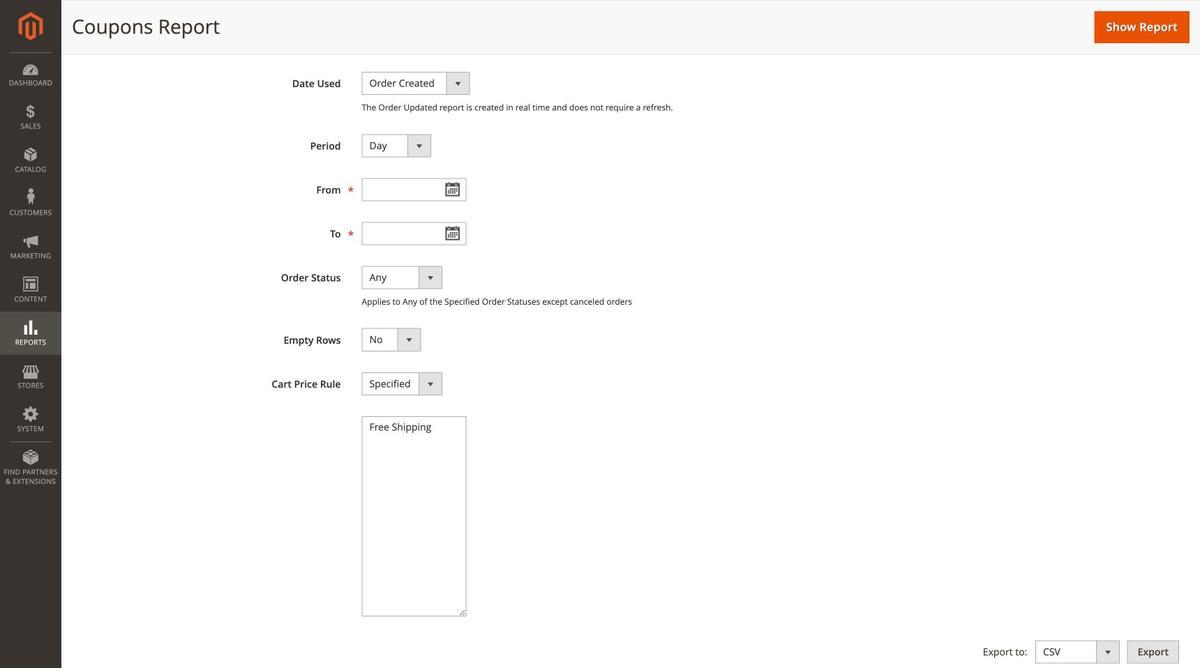 Task type: locate. For each thing, give the bounding box(es) containing it.
None text field
[[362, 178, 467, 201]]

menu bar
[[0, 52, 61, 494]]

magento admin panel image
[[18, 12, 43, 40]]

None text field
[[362, 222, 467, 245]]



